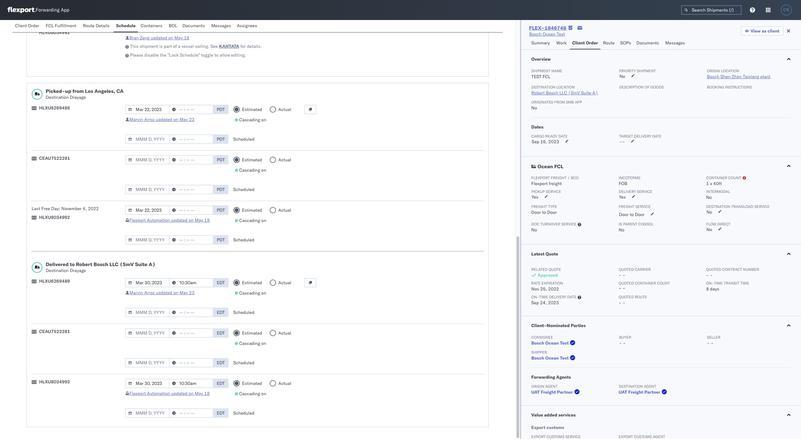 Task type: describe. For each thing, give the bounding box(es) containing it.
transit
[[724, 281, 739, 286]]

type
[[548, 204, 557, 209]]

cascading for delivered to robert bosch llc (smv suite a)'s flexport automation updated on may 18 button
[[239, 391, 260, 397]]

1 edt from the top
[[217, 280, 225, 286]]

0 vertical spatial bosch ocean test
[[529, 31, 565, 37]]

see
[[211, 43, 218, 49]]

llc for location
[[559, 90, 567, 96]]

may for marvin arroz updated on may 23 button for delivered to robert bosch llc (smv suite a)
[[180, 290, 188, 296]]

ocean fcl button
[[521, 157, 801, 176]]

suite for delivered to robert bosch llc (smv suite a)
[[135, 261, 147, 268]]

--
[[620, 139, 625, 145]]

documents for the leftmost 'documents' button
[[182, 23, 205, 28]]

documents for bottommost 'documents' button
[[636, 40, 659, 46]]

cascading for marvin arroz updated on may 23 button for delivered to robert bosch llc (smv suite a)
[[239, 290, 260, 296]]

dates
[[531, 124, 544, 130]]

3 hlxu8034992 from the top
[[39, 379, 70, 385]]

location for zhen
[[721, 69, 739, 73]]

0 vertical spatial order
[[28, 23, 39, 28]]

forwarding app link
[[8, 7, 69, 13]]

shipment for this
[[140, 43, 158, 49]]

uat for destination
[[619, 390, 627, 395]]

from inside picked-up from los angeles, ca destination drayage
[[72, 88, 84, 94]]

up
[[65, 88, 71, 94]]

0 horizontal spatial client order button
[[13, 20, 43, 32]]

2 horizontal spatial time
[[740, 281, 749, 286]]

5 cascading on from the top
[[239, 341, 266, 346]]

pdt for 2nd -- : -- -- text box
[[217, 136, 225, 142]]

originates from smb app no
[[531, 100, 582, 111]]

2 estimated from the top
[[242, 157, 262, 163]]

days
[[710, 286, 719, 292]]

9 -- : -- -- text field from the top
[[169, 379, 213, 388]]

marvin arroz updated on may 23 for picked-up from los angeles, ca
[[129, 117, 194, 122]]

drayage inside picked-up from los angeles, ca destination drayage
[[70, 95, 86, 100]]

zhen
[[732, 74, 742, 79]]

2 cascading on from the top
[[239, 167, 266, 173]]

part
[[164, 43, 172, 49]]

actual for delivered to robert bosch llc (smv suite a)'s flexport automation updated on may 18 button
[[278, 381, 291, 386]]

1 vertical spatial client order
[[572, 40, 598, 46]]

sep 24, 2023
[[531, 300, 559, 306]]

robert for delivered
[[76, 261, 92, 268]]

angeles,
[[94, 88, 115, 94]]

3 -- : -- -- text field from the top
[[169, 358, 213, 368]]

0 vertical spatial 18
[[184, 35, 189, 41]]

actual for flexport automation updated on may 18 button corresponding to picked-up from los angeles, ca
[[278, 207, 291, 213]]

2 mmm d, yyyy text field from the top
[[125, 155, 169, 165]]

latest
[[531, 251, 545, 257]]

10 -- : -- -- text field from the top
[[169, 409, 213, 418]]

0 horizontal spatial of
[[173, 43, 177, 49]]

number
[[743, 267, 759, 272]]

24,
[[540, 300, 547, 306]]

freight down destination agent
[[628, 390, 643, 395]]

cargo ready date
[[531, 134, 568, 139]]

schedule"
[[180, 52, 200, 58]]

3 -- : -- -- text field from the top
[[169, 155, 213, 165]]

zeng
[[140, 35, 150, 41]]

8
[[706, 286, 709, 292]]

booking
[[707, 85, 724, 90]]

6 edt from the top
[[217, 411, 225, 416]]

freight type door to door
[[531, 204, 557, 215]]

buyer
[[619, 335, 631, 340]]

1 cascading on from the top
[[239, 117, 266, 123]]

pdt for 5th -- : -- -- text box from the top of the page
[[217, 237, 225, 243]]

quoted for quoted container count - -
[[619, 281, 634, 286]]

0 vertical spatial 2022
[[88, 206, 99, 212]]

is
[[619, 222, 622, 227]]

2 cascading from the top
[[239, 167, 260, 173]]

destination for destination location robert bosch llc (smv suite a)
[[531, 85, 556, 90]]

client-nominated parties button
[[521, 316, 801, 335]]

assignees
[[237, 23, 257, 28]]

hlxu8034992 inside ceau7522281, hlxu6269489, hlxu8034992
[[39, 30, 70, 35]]

quoted carrier - -
[[619, 267, 651, 278]]

ca
[[116, 88, 124, 94]]

1 horizontal spatial order
[[586, 40, 598, 46]]

is parent consol no
[[619, 222, 654, 233]]

flex-1846748 link
[[529, 25, 566, 31]]

mmm d, yyyy text field for -- : -- -- text field corresponding to 23
[[125, 105, 169, 114]]

drayage inside delivered to robert bosch llc (smv suite a) destination drayage
[[70, 268, 86, 274]]

client
[[768, 28, 780, 34]]

view
[[751, 28, 761, 34]]

bosch ocean test for consignee
[[531, 340, 569, 346]]

uat freight partner link for destination
[[619, 389, 669, 396]]

hlxu6269489,
[[73, 23, 105, 29]]

disable
[[144, 52, 159, 58]]

0 horizontal spatial messages button
[[209, 20, 234, 32]]

ocean fcl
[[538, 163, 564, 170]]

shipment name test fcl
[[531, 69, 562, 79]]

to down freight service
[[630, 212, 634, 217]]

target
[[619, 134, 633, 139]]

shen
[[721, 74, 731, 79]]

turnover
[[540, 222, 560, 227]]

details.
[[247, 43, 262, 49]]

service down flexport freight / bco flexport freight
[[546, 189, 561, 194]]

bosch ocean test link for shipper
[[531, 355, 577, 361]]

name
[[551, 69, 562, 73]]

2023 for sep 16, 2023
[[548, 139, 559, 145]]

estimated for marvin arroz updated on may 23 button associated with picked-up from los angeles, ca
[[242, 107, 262, 112]]

mmm d, yyyy text field for 5th -- : -- -- text box from the top of the page
[[125, 235, 169, 245]]

agents
[[556, 375, 571, 380]]

is
[[159, 43, 163, 49]]

summary button
[[529, 37, 554, 49]]

2023 for sep 24, 2023
[[548, 300, 559, 306]]

taixiang
[[743, 74, 759, 79]]

sailing.
[[195, 43, 209, 49]]

ocean down 'flex-1846748'
[[543, 31, 556, 37]]

added
[[544, 412, 557, 418]]

contract
[[722, 267, 742, 272]]

bol button
[[166, 20, 180, 32]]

1 horizontal spatial of
[[645, 85, 650, 90]]

seller
[[707, 335, 721, 340]]

ocean down shipper
[[545, 356, 559, 361]]

1 horizontal spatial count
[[728, 176, 741, 180]]

the
[[160, 52, 166, 58]]

sep for sep 24, 2023
[[531, 300, 539, 306]]

service right turnover
[[561, 222, 577, 227]]

destination for destination agent
[[619, 384, 643, 389]]

scheduled for marvin arroz updated on may 23 button for delivered to robert bosch llc (smv suite a)
[[233, 310, 254, 315]]

3 edt from the top
[[217, 330, 225, 336]]

0 vertical spatial client
[[15, 23, 27, 28]]

updated for marvin arroz updated on may 23 button associated with picked-up from los angeles, ca
[[156, 117, 172, 122]]

no up flow
[[707, 209, 712, 215]]

agent for destination agent
[[644, 384, 656, 389]]

4 edt from the top
[[217, 360, 225, 366]]

schedule button
[[114, 20, 138, 32]]

flexport automation updated on may 18 button for delivered to robert bosch llc (smv suite a)
[[129, 391, 210, 397]]

estimated for marvin arroz updated on may 23 button for delivered to robert bosch llc (smv suite a)
[[242, 280, 262, 286]]

priority
[[619, 69, 636, 73]]

scheduled for marvin arroz updated on may 23 button associated with picked-up from los angeles, ca
[[233, 136, 254, 142]]

destination location robert bosch llc (smv suite a)
[[531, 85, 598, 96]]

consol
[[638, 222, 654, 227]]

date for sep 16, 2023
[[558, 134, 568, 139]]

doc turnover service
[[531, 222, 577, 227]]

as
[[762, 28, 767, 34]]

pickup
[[531, 189, 545, 194]]

to inside delivered to robert bosch llc (smv suite a) destination drayage
[[70, 261, 75, 268]]

export customs
[[531, 425, 564, 431]]

description of goods
[[619, 85, 664, 90]]

origin location bosch shen zhen taixiang plant
[[707, 69, 771, 79]]

hlxu6269489 for picked-
[[39, 105, 70, 111]]

automation for picked-up from los angeles, ca
[[147, 217, 170, 223]]

fcl fulfillment
[[46, 23, 76, 28]]

0 vertical spatial fcl
[[46, 23, 54, 28]]

1 horizontal spatial client
[[572, 40, 585, 46]]

16,
[[540, 139, 547, 145]]

flex-
[[529, 25, 545, 31]]

buyer - -
[[619, 335, 631, 346]]

3 cascading on from the top
[[239, 218, 266, 223]]

this
[[130, 43, 138, 49]]

date up parties
[[567, 295, 577, 299]]

container count
[[706, 176, 741, 180]]

8 -- : -- -- text field from the top
[[169, 329, 213, 338]]

origin for origin location bosch shen zhen taixiang plant
[[707, 69, 720, 73]]

target delivery date
[[619, 134, 662, 139]]

cascading for marvin arroz updated on may 23 button associated with picked-up from los angeles, ca
[[239, 117, 260, 123]]

estimated for delivered to robert bosch llc (smv suite a)'s flexport automation updated on may 18 button
[[242, 381, 262, 386]]

description
[[619, 85, 644, 90]]

work
[[556, 40, 567, 46]]

free
[[41, 206, 50, 212]]

(smv for destination location
[[568, 90, 580, 96]]

route details
[[83, 23, 110, 28]]

origin for origin agent
[[531, 384, 544, 389]]

1 vertical spatial documents button
[[634, 37, 663, 49]]

1 vertical spatial messages button
[[663, 37, 688, 49]]

app inside originates from smb app no
[[575, 100, 582, 105]]

scheduled for flexport automation updated on may 18 button corresponding to picked-up from los angeles, ca
[[233, 237, 254, 243]]

flexport automation updated on may 18 button for picked-up from los angeles, ca
[[129, 217, 210, 223]]

door down service
[[635, 212, 645, 217]]

may for marvin arroz updated on may 23 button associated with picked-up from los angeles, ca
[[180, 117, 188, 122]]

bosch ocean test for shipper
[[531, 356, 569, 361]]

door down type
[[547, 210, 557, 215]]

door up is
[[619, 212, 629, 217]]

shipper
[[531, 350, 547, 355]]

to inside 'freight type door to door'
[[542, 210, 546, 215]]

ceau7522281 for picked-
[[39, 156, 70, 161]]

on- for on-time delivery date
[[531, 295, 539, 299]]

1 -- : -- -- text field from the top
[[169, 23, 213, 33]]

no down doc
[[531, 227, 537, 233]]

ceau7522281,
[[39, 23, 71, 29]]

pickup service
[[531, 189, 561, 194]]

0 vertical spatial messages
[[211, 23, 231, 28]]

pdt for -- : -- -- text field corresponding to 18
[[217, 207, 225, 213]]

6 cascading on from the top
[[239, 391, 266, 397]]

4,
[[83, 206, 87, 212]]

quote
[[546, 251, 558, 257]]

18 for delivered to robert bosch llc (smv suite a)
[[204, 391, 210, 397]]

to left 'allow'
[[215, 52, 218, 58]]

robert for destination
[[531, 90, 545, 96]]

containers
[[141, 23, 162, 28]]

destination agent
[[619, 384, 656, 389]]

latest quote button
[[521, 245, 801, 264]]

route
[[635, 295, 647, 299]]

1 vertical spatial messages
[[665, 40, 685, 46]]

5 scheduled from the top
[[233, 360, 254, 366]]

0 vertical spatial bosch ocean test link
[[529, 31, 565, 37]]

pdt for eighth -- : -- -- text box from the bottom of the page
[[217, 157, 225, 163]]

0 horizontal spatial documents button
[[180, 20, 209, 32]]

door up doc
[[531, 210, 541, 215]]

estimated for flexport automation updated on may 18 button corresponding to picked-up from los angeles, ca
[[242, 207, 262, 213]]

automation for delivered to robert bosch llc (smv suite a)
[[147, 391, 170, 397]]

(smv for delivered to robert bosch llc (smv suite a)
[[120, 261, 134, 268]]

2 -- : -- -- text field from the top
[[169, 135, 213, 144]]

updated for delivered to robert bosch llc (smv suite a)'s flexport automation updated on may 18 button
[[171, 391, 188, 397]]

fcl inside shipment name test fcl
[[543, 74, 551, 79]]

0 vertical spatial client order
[[15, 23, 39, 28]]

work button
[[554, 37, 570, 49]]

schedule
[[116, 23, 136, 28]]

route for route
[[603, 40, 615, 46]]



Task type: vqa. For each thing, say whether or not it's contained in the screenshot.


Task type: locate. For each thing, give the bounding box(es) containing it.
quoted contract number - - rate expiration nov 25, 2022
[[531, 267, 759, 292]]

1 horizontal spatial on-
[[706, 281, 714, 286]]

1 horizontal spatial messages
[[665, 40, 685, 46]]

test down client-nominated parties on the right bottom
[[560, 340, 569, 346]]

messages button up overview button
[[663, 37, 688, 49]]

bol
[[169, 23, 177, 28]]

1
[[706, 181, 709, 187]]

1 flexport automation updated on may 18 from the top
[[129, 217, 210, 223]]

1 vertical spatial a)
[[149, 261, 155, 268]]

bosch ocean test
[[529, 31, 565, 37], [531, 340, 569, 346], [531, 356, 569, 361]]

no inside is parent consol no
[[619, 227, 625, 233]]

MMM D, YYYY text field
[[125, 135, 169, 144], [125, 155, 169, 165], [125, 206, 169, 215], [125, 358, 169, 368], [125, 409, 169, 418]]

client order right work button at the right top of the page
[[572, 40, 598, 46]]

plant
[[760, 74, 771, 79]]

bosch ocean test down consignee
[[531, 340, 569, 346]]

llc inside delivered to robert bosch llc (smv suite a) destination drayage
[[109, 261, 118, 268]]

flexport freight / bco flexport freight
[[531, 176, 579, 187]]

1 arroz from the top
[[144, 117, 155, 122]]

2 vertical spatial fcl
[[554, 163, 564, 170]]

2 vertical spatial bosch ocean test
[[531, 356, 569, 361]]

bosch ocean test link for consignee
[[531, 340, 577, 346]]

forwarding for forwarding agents
[[531, 375, 555, 380]]

mmm d, yyyy text field for ceau7522281
[[125, 358, 169, 368]]

1 horizontal spatial uat
[[619, 390, 627, 395]]

llc for to
[[109, 261, 118, 268]]

1 vertical spatial marvin arroz updated on may 23 button
[[129, 290, 194, 296]]

5 mmm d, yyyy text field from the top
[[125, 278, 169, 288]]

app right smb
[[575, 100, 582, 105]]

1 horizontal spatial (smv
[[568, 90, 580, 96]]

destination inside delivered to robert bosch llc (smv suite a) destination drayage
[[46, 268, 69, 274]]

flexport. image
[[8, 7, 36, 13]]

location
[[721, 69, 739, 73], [557, 85, 575, 90]]

for
[[240, 43, 246, 49]]

2 23 from the top
[[189, 290, 194, 296]]

6 pdt from the top
[[217, 207, 225, 213]]

route details button
[[80, 20, 114, 32]]

destination transload service
[[706, 204, 770, 209]]

0 horizontal spatial 2022
[[88, 206, 99, 212]]

robert inside destination location robert bosch llc (smv suite a)
[[531, 90, 545, 96]]

0 horizontal spatial delivery
[[549, 295, 566, 299]]

1 vertical spatial -- : -- -- text field
[[169, 206, 213, 215]]

0 vertical spatial drayage
[[70, 95, 86, 100]]

a)
[[592, 90, 598, 96], [149, 261, 155, 268]]

destination inside picked-up from los angeles, ca destination drayage
[[46, 95, 69, 100]]

origin inside the origin location bosch shen zhen taixiang plant
[[707, 69, 720, 73]]

freight inside 'freight type door to door'
[[531, 204, 547, 209]]

bosch ocean test down 'flex-1846748'
[[529, 31, 565, 37]]

assignees button
[[234, 20, 261, 32]]

details
[[96, 23, 110, 28]]

time
[[714, 281, 723, 286], [740, 281, 749, 286], [539, 295, 548, 299]]

2 actual from the top
[[278, 157, 291, 163]]

marvin arroz updated on may 23 button for picked-up from los angeles, ca
[[129, 117, 194, 122]]

1 agent from the left
[[545, 384, 558, 389]]

sep for sep 16, 2023
[[532, 139, 539, 145]]

1 drayage from the top
[[70, 95, 86, 100]]

latest quote
[[531, 251, 558, 257]]

0 vertical spatial shipment
[[140, 43, 158, 49]]

4 -- : -- -- text field from the top
[[169, 185, 213, 194]]

0 vertical spatial flexport automation updated on may 18
[[129, 217, 210, 223]]

location up shen
[[721, 69, 739, 73]]

hlxu6269489 down delivered
[[39, 279, 70, 284]]

yes down pickup
[[532, 194, 539, 200]]

time for on-time transit time 8 days
[[714, 281, 723, 286]]

6 cascading from the top
[[239, 391, 260, 397]]

intermodal no
[[706, 189, 730, 200]]

on- up 8
[[706, 281, 714, 286]]

1 flexport automation updated on may 18 button from the top
[[129, 217, 210, 223]]

2 uat from the left
[[619, 390, 627, 395]]

1 horizontal spatial llc
[[559, 90, 567, 96]]

0 vertical spatial from
[[72, 88, 84, 94]]

rate
[[531, 281, 541, 286]]

1 horizontal spatial location
[[721, 69, 739, 73]]

MMM D, YYYY text field
[[125, 23, 169, 33], [125, 105, 169, 114], [125, 185, 169, 194], [125, 235, 169, 245], [125, 278, 169, 288], [125, 308, 169, 317], [125, 329, 169, 338], [125, 379, 169, 388]]

intermodal
[[706, 189, 730, 194]]

0 horizontal spatial suite
[[135, 261, 147, 268]]

0 vertical spatial freight
[[551, 176, 567, 180]]

pdt for -- : -- -- text field corresponding to 23
[[217, 107, 225, 112]]

parties
[[571, 323, 586, 329]]

hlxu6269489 down picked-
[[39, 105, 70, 111]]

mmm d, yyyy text field for 2nd -- : -- -- text box from the bottom of the page
[[125, 379, 169, 388]]

4 scheduled from the top
[[233, 310, 254, 315]]

from
[[72, 88, 84, 94], [554, 100, 565, 105]]

marvin arroz updated on may 23 for delivered to robert bosch llc (smv suite a)
[[129, 290, 194, 296]]

no
[[620, 74, 625, 79], [531, 105, 537, 111], [706, 195, 712, 200], [707, 209, 712, 215], [707, 227, 712, 233], [531, 227, 537, 233], [619, 227, 625, 233]]

0 vertical spatial location
[[721, 69, 739, 73]]

0 vertical spatial app
[[61, 7, 69, 13]]

partner down 'agents'
[[557, 390, 573, 395]]

of
[[173, 43, 177, 49], [645, 85, 650, 90]]

delivery
[[619, 189, 636, 194]]

2 hlxu8034992 from the top
[[39, 215, 70, 220]]

1 vertical spatial on-
[[531, 295, 539, 299]]

client order button right work
[[570, 37, 601, 49]]

mmm d, yyyy text field for 5th -- : -- -- text box from the bottom
[[125, 278, 169, 288]]

door to door
[[619, 212, 645, 217]]

quoted for quoted carrier - -
[[619, 267, 634, 272]]

1 23 from the top
[[189, 117, 194, 122]]

fcl down the shipment
[[543, 74, 551, 79]]

4 actual from the top
[[278, 280, 291, 286]]

uat for origin
[[531, 390, 540, 395]]

location inside destination location robert bosch llc (smv suite a)
[[557, 85, 575, 90]]

-- : -- -- text field
[[169, 23, 213, 33], [169, 135, 213, 144], [169, 155, 213, 165], [169, 185, 213, 194], [169, 235, 213, 245], [169, 278, 213, 288], [169, 308, 213, 317], [169, 329, 213, 338], [169, 379, 213, 388], [169, 409, 213, 418]]

app up fulfillment at the left of the page
[[61, 7, 69, 13]]

3 mmm d, yyyy text field from the top
[[125, 185, 169, 194]]

messages up overview button
[[665, 40, 685, 46]]

1 vertical spatial ceau7522281
[[39, 329, 70, 335]]

2 arroz from the top
[[144, 290, 155, 296]]

5 cascading from the top
[[239, 341, 260, 346]]

2 -- : -- -- text field from the top
[[169, 206, 213, 215]]

agent down the forwarding agents
[[545, 384, 558, 389]]

uat down destination agent
[[619, 390, 627, 395]]

bran zeng updated on may 18 button
[[129, 35, 189, 41]]

direct
[[717, 222, 731, 227]]

2022 right 4,
[[88, 206, 99, 212]]

sep left 24,
[[531, 300, 539, 306]]

a) inside destination location robert bosch llc (smv suite a)
[[592, 90, 598, 96]]

0 horizontal spatial from
[[72, 88, 84, 94]]

quoted inside quoted carrier - -
[[619, 267, 634, 272]]

2 pdt from the top
[[217, 107, 225, 112]]

0 vertical spatial forwarding
[[36, 7, 60, 13]]

origin up booking at the right top of page
[[707, 69, 720, 73]]

1 vertical spatial fcl
[[543, 74, 551, 79]]

bco
[[571, 176, 579, 180]]

6 -- : -- -- text field from the top
[[169, 278, 213, 288]]

quoted for quoted route - -
[[619, 295, 634, 299]]

0 vertical spatial flexport automation updated on may 18 button
[[129, 217, 210, 223]]

on
[[168, 35, 173, 41], [173, 117, 178, 122], [261, 117, 266, 123], [261, 167, 266, 173], [189, 217, 194, 223], [261, 218, 266, 223], [173, 290, 178, 296], [261, 290, 266, 296], [261, 341, 266, 346], [189, 391, 194, 397], [261, 391, 266, 397]]

delivery right target
[[634, 134, 651, 139]]

1 horizontal spatial time
[[714, 281, 723, 286]]

scheduled
[[233, 136, 254, 142], [233, 187, 254, 192], [233, 237, 254, 243], [233, 310, 254, 315], [233, 360, 254, 366], [233, 411, 254, 416]]

order down forwarding app link
[[28, 23, 39, 28]]

delivered to robert bosch llc (smv suite a) destination drayage
[[46, 261, 155, 274]]

location inside the origin location bosch shen zhen taixiang plant
[[721, 69, 739, 73]]

mmm d, yyyy text field for seventh -- : -- -- text box from the bottom of the page
[[125, 185, 169, 194]]

2 automation from the top
[[147, 391, 170, 397]]

23 for delivered to robert bosch llc (smv suite a)
[[189, 290, 194, 296]]

shipment
[[531, 69, 550, 73]]

quoted inside quoted route - -
[[619, 295, 634, 299]]

0 vertical spatial route
[[83, 23, 95, 28]]

2 flexport automation updated on may 18 from the top
[[129, 391, 210, 397]]

robert inside delivered to robert bosch llc (smv suite a) destination drayage
[[76, 261, 92, 268]]

destination
[[531, 85, 556, 90], [46, 95, 69, 100], [706, 204, 730, 209], [46, 268, 69, 274], [619, 384, 643, 389]]

0 horizontal spatial time
[[539, 295, 548, 299]]

client-
[[531, 323, 547, 329]]

1 partner from the left
[[557, 390, 573, 395]]

2 flexport automation updated on may 18 button from the top
[[129, 391, 210, 397]]

on- inside on-time transit time 8 days
[[706, 281, 714, 286]]

1 horizontal spatial from
[[554, 100, 565, 105]]

robert right delivered
[[76, 261, 92, 268]]

quoted for quoted contract number - - rate expiration nov 25, 2022
[[706, 267, 721, 272]]

from inside originates from smb app no
[[554, 100, 565, 105]]

uat freight partner down destination agent
[[619, 390, 660, 395]]

1 vertical spatial 23
[[189, 290, 194, 296]]

editing.
[[231, 52, 246, 58]]

partner for destination agent
[[644, 390, 660, 395]]

edt
[[217, 280, 225, 286], [217, 310, 225, 315], [217, 330, 225, 336], [217, 360, 225, 366], [217, 381, 225, 386], [217, 411, 225, 416]]

1 horizontal spatial documents
[[636, 40, 659, 46]]

order left route button
[[586, 40, 598, 46]]

mmm d, yyyy text field for hlxu6269489
[[125, 135, 169, 144]]

7 mmm d, yyyy text field from the top
[[125, 329, 169, 338]]

4 estimated from the top
[[242, 280, 262, 286]]

fcl up flexport freight / bco flexport freight
[[554, 163, 564, 170]]

destination for destination transload service
[[706, 204, 730, 209]]

-
[[620, 139, 622, 145], [622, 139, 625, 145], [619, 273, 622, 278], [623, 273, 625, 278], [706, 273, 709, 278], [710, 273, 713, 278], [619, 285, 622, 291], [623, 285, 625, 291], [619, 300, 622, 306], [623, 300, 625, 306], [619, 340, 622, 346], [623, 340, 626, 346], [707, 340, 710, 346], [711, 340, 714, 346]]

0 horizontal spatial uat freight partner link
[[531, 389, 581, 396]]

Search Shipments (/) text field
[[681, 5, 742, 15]]

last
[[32, 206, 40, 212]]

this shipment is part of a vessel sailing. see kantata for details.
[[130, 43, 262, 49]]

quoted container count - -
[[619, 281, 670, 291]]

uat freight partner down origin agent
[[531, 390, 573, 395]]

3 scheduled from the top
[[233, 237, 254, 243]]

carrier
[[635, 267, 651, 272]]

1 vertical spatial delivery
[[549, 295, 566, 299]]

ocean inside button
[[538, 163, 553, 170]]

location for llc
[[557, 85, 575, 90]]

2 edt from the top
[[217, 310, 225, 315]]

llc inside destination location robert bosch llc (smv suite a)
[[559, 90, 567, 96]]

1 horizontal spatial forwarding
[[531, 375, 555, 380]]

delivery up sep 24, 2023
[[549, 295, 566, 299]]

updated for marvin arroz updated on may 23 button for delivered to robert bosch llc (smv suite a)
[[156, 290, 172, 296]]

time up days
[[714, 281, 723, 286]]

freight up door to door
[[619, 204, 635, 209]]

1846748
[[545, 25, 566, 31]]

forwarding up ceau7522281,
[[36, 7, 60, 13]]

ocean up flexport freight / bco flexport freight
[[538, 163, 553, 170]]

from right up
[[72, 88, 84, 94]]

quoted inside quoted contract number - - rate expiration nov 25, 2022
[[706, 267, 721, 272]]

0 horizontal spatial shipment
[[140, 43, 158, 49]]

updated for bran zeng updated on may 18 button
[[151, 35, 167, 41]]

related
[[531, 267, 548, 272]]

1 hlxu8034992 from the top
[[39, 30, 70, 35]]

documents button up overview button
[[634, 37, 663, 49]]

messages up see
[[211, 23, 231, 28]]

1 ceau7522281 from the top
[[39, 156, 70, 161]]

freight up "pickup service"
[[549, 181, 562, 187]]

0 vertical spatial marvin arroz updated on may 23
[[129, 117, 194, 122]]

sep
[[532, 139, 539, 145], [531, 300, 539, 306]]

marvin for (smv
[[129, 290, 143, 296]]

1 yes from the left
[[532, 194, 539, 200]]

1 vertical spatial app
[[575, 100, 582, 105]]

from left smb
[[554, 100, 565, 105]]

1 horizontal spatial client order
[[572, 40, 598, 46]]

1 vertical spatial shipment
[[637, 69, 656, 73]]

1 vertical spatial route
[[603, 40, 615, 46]]

4 mmm d, yyyy text field from the top
[[125, 358, 169, 368]]

uat down origin agent
[[531, 390, 540, 395]]

2 scheduled from the top
[[233, 187, 254, 192]]

1 mmm d, yyyy text field from the top
[[125, 135, 169, 144]]

suite for destination location
[[581, 90, 591, 96]]

0 horizontal spatial forwarding
[[36, 7, 60, 13]]

suite inside destination location robert bosch llc (smv suite a)
[[581, 90, 591, 96]]

on- for on-time transit time 8 days
[[706, 281, 714, 286]]

5 pdt from the top
[[217, 187, 225, 192]]

documents button up this shipment is part of a vessel sailing. see kantata for details.
[[180, 20, 209, 32]]

flexport automation updated on may 18 for picked-up from los angeles, ca
[[129, 217, 210, 223]]

customs
[[547, 425, 564, 431]]

goods
[[651, 85, 664, 90]]

container
[[706, 176, 727, 180]]

1 vertical spatial marvin arroz updated on may 23
[[129, 290, 194, 296]]

23 for picked-up from los angeles, ca
[[189, 117, 194, 122]]

5 -- : -- -- text field from the top
[[169, 235, 213, 245]]

uat freight partner link for origin
[[531, 389, 581, 396]]

5 mmm d, yyyy text field from the top
[[125, 409, 169, 418]]

agent for origin agent
[[545, 384, 558, 389]]

0 horizontal spatial documents
[[182, 23, 205, 28]]

a) for destination location
[[592, 90, 598, 96]]

0 horizontal spatial location
[[557, 85, 575, 90]]

2023 down the ready
[[548, 139, 559, 145]]

0 vertical spatial -- : -- -- text field
[[169, 105, 213, 114]]

forwarding up origin agent
[[531, 375, 555, 380]]

2 agent from the left
[[644, 384, 656, 389]]

2 vertical spatial 18
[[204, 391, 210, 397]]

kantata link
[[219, 43, 239, 49]]

shipment for priority
[[637, 69, 656, 73]]

fcl left fulfillment at the left of the page
[[46, 23, 54, 28]]

robert bosch llc (smv suite a) link
[[531, 90, 598, 96]]

client order button down flexport. 'image'
[[13, 20, 43, 32]]

-- : -- -- text field for 18
[[169, 206, 213, 215]]

date for --
[[652, 134, 662, 139]]

robert up originates
[[531, 90, 545, 96]]

2023 down on-time delivery date
[[548, 300, 559, 306]]

18 for picked-up from los angeles, ca
[[204, 217, 210, 223]]

uat freight partner link down origin agent
[[531, 389, 581, 396]]

pdt
[[217, 25, 225, 31], [217, 107, 225, 112], [217, 136, 225, 142], [217, 157, 225, 163], [217, 187, 225, 192], [217, 207, 225, 213], [217, 237, 225, 243]]

quoted inside quoted container count - -
[[619, 281, 634, 286]]

partner down destination agent
[[644, 390, 660, 395]]

2 mmm d, yyyy text field from the top
[[125, 105, 169, 114]]

sep down cargo on the top
[[532, 139, 539, 145]]

expiration
[[542, 281, 563, 286]]

route left 'sops'
[[603, 40, 615, 46]]

cascading for flexport automation updated on may 18 button corresponding to picked-up from los angeles, ca
[[239, 218, 260, 223]]

flex-1846748
[[529, 25, 566, 31]]

4 cascading on from the top
[[239, 290, 266, 296]]

bosch inside the origin location bosch shen zhen taixiang plant
[[707, 74, 719, 79]]

4 pdt from the top
[[217, 157, 225, 163]]

1 horizontal spatial fcl
[[543, 74, 551, 79]]

1 mmm d, yyyy text field from the top
[[125, 23, 169, 33]]

0 vertical spatial a)
[[592, 90, 598, 96]]

0 horizontal spatial app
[[61, 7, 69, 13]]

marvin for ca
[[129, 117, 143, 122]]

6 scheduled from the top
[[233, 411, 254, 416]]

6 estimated from the top
[[242, 381, 262, 386]]

kantata
[[219, 43, 239, 49]]

originates
[[531, 100, 553, 105]]

count right the 'container'
[[657, 281, 670, 286]]

bosch ocean test link up summary
[[529, 31, 565, 37]]

0 horizontal spatial llc
[[109, 261, 118, 268]]

services
[[558, 412, 576, 418]]

1 scheduled from the top
[[233, 136, 254, 142]]

4 mmm d, yyyy text field from the top
[[125, 235, 169, 245]]

mmm d, yyyy text field for hlxu8034992
[[125, 409, 169, 418]]

vessel
[[182, 43, 194, 49]]

freight left type
[[531, 204, 547, 209]]

shipment up "disable"
[[140, 43, 158, 49]]

2 horizontal spatial fcl
[[554, 163, 564, 170]]

freight left /
[[551, 176, 567, 180]]

bran zeng updated on may 18
[[129, 35, 189, 41]]

smb
[[566, 100, 574, 105]]

uat freight partner for origin
[[531, 390, 573, 395]]

1 vertical spatial hlxu6269489
[[39, 279, 70, 284]]

1 automation from the top
[[147, 217, 170, 223]]

1 x 40ft
[[706, 181, 722, 187]]

of left goods at the top of the page
[[645, 85, 650, 90]]

8 mmm d, yyyy text field from the top
[[125, 379, 169, 388]]

0 horizontal spatial origin
[[531, 384, 544, 389]]

to
[[215, 52, 218, 58], [542, 210, 546, 215], [630, 212, 634, 217], [70, 261, 75, 268]]

no down originates
[[531, 105, 537, 111]]

0 horizontal spatial agent
[[545, 384, 558, 389]]

1 vertical spatial hlxu8034992
[[39, 215, 70, 220]]

arroz for delivered to robert bosch llc (smv suite a)
[[144, 290, 155, 296]]

partner
[[557, 390, 573, 395], [644, 390, 660, 395]]

1 -- : -- -- text field from the top
[[169, 105, 213, 114]]

updated for flexport automation updated on may 18 button corresponding to picked-up from los angeles, ca
[[171, 217, 188, 223]]

0 vertical spatial arroz
[[144, 117, 155, 122]]

40ft
[[713, 181, 722, 187]]

date right the ready
[[558, 134, 568, 139]]

2 hlxu6269489 from the top
[[39, 279, 70, 284]]

freight down origin agent
[[541, 390, 556, 395]]

1 vertical spatial test
[[560, 340, 569, 346]]

0 vertical spatial origin
[[707, 69, 720, 73]]

2022 inside quoted contract number - - rate expiration nov 25, 2022
[[548, 286, 559, 292]]

yes for delivery
[[619, 194, 626, 200]]

documents button
[[180, 20, 209, 32], [634, 37, 663, 49]]

bosch inside destination location robert bosch llc (smv suite a)
[[546, 90, 558, 96]]

2 ceau7522281 from the top
[[39, 329, 70, 335]]

0 horizontal spatial messages
[[211, 23, 231, 28]]

marvin arroz updated on may 23 button
[[129, 117, 194, 122], [129, 290, 194, 296]]

mmm d, yyyy text field for 3rd -- : -- -- text box from the bottom of the page
[[125, 329, 169, 338]]

1 vertical spatial freight
[[549, 181, 562, 187]]

25,
[[540, 286, 547, 292]]

llc
[[559, 90, 567, 96], [109, 261, 118, 268]]

4 cascading from the top
[[239, 290, 260, 296]]

actual for marvin arroz updated on may 23 button associated with picked-up from los angeles, ca
[[278, 107, 291, 112]]

5 actual from the top
[[278, 330, 291, 336]]

to up turnover
[[542, 210, 546, 215]]

quoted left the contract
[[706, 267, 721, 272]]

marvin
[[129, 117, 143, 122], [129, 290, 143, 296]]

0 vertical spatial suite
[[581, 90, 591, 96]]

view as client
[[751, 28, 780, 34]]

1 vertical spatial bosch ocean test
[[531, 340, 569, 346]]

2022 down expiration
[[548, 286, 559, 292]]

hlxu8034992
[[39, 30, 70, 35], [39, 215, 70, 220], [39, 379, 70, 385]]

automation
[[147, 217, 170, 223], [147, 391, 170, 397]]

booking instructions
[[707, 85, 752, 90]]

1 marvin arroz updated on may 23 button from the top
[[129, 117, 194, 122]]

1 vertical spatial forwarding
[[531, 375, 555, 380]]

1 vertical spatial origin
[[531, 384, 544, 389]]

no down priority
[[620, 74, 625, 79]]

a) for delivered to robert bosch llc (smv suite a)
[[149, 261, 155, 268]]

2 uat freight partner from the left
[[619, 390, 660, 395]]

agent up value added services button on the bottom of the page
[[644, 384, 656, 389]]

5 edt from the top
[[217, 381, 225, 386]]

os button
[[779, 3, 794, 17]]

0 horizontal spatial client
[[15, 23, 27, 28]]

0 vertical spatial automation
[[147, 217, 170, 223]]

(smv inside delivered to robert bosch llc (smv suite a) destination drayage
[[120, 261, 134, 268]]

no inside intermodal no
[[706, 195, 712, 200]]

quoted down quoted carrier - -
[[619, 281, 634, 286]]

documents right bol button
[[182, 23, 205, 28]]

1 marvin arroz updated on may 23 from the top
[[129, 117, 194, 122]]

client right work button at the right top of the page
[[572, 40, 585, 46]]

1 uat freight partner from the left
[[531, 390, 573, 395]]

forwarding for forwarding app
[[36, 7, 60, 13]]

may for bran zeng updated on may 18 button
[[174, 35, 183, 41]]

bosch inside delivered to robert bosch llc (smv suite a) destination drayage
[[94, 261, 108, 268]]

test up 'agents'
[[560, 356, 569, 361]]

yes down the "delivery"
[[619, 194, 626, 200]]

1 vertical spatial robert
[[76, 261, 92, 268]]

test down 1846748
[[557, 31, 565, 37]]

1 horizontal spatial delivery
[[634, 134, 651, 139]]

2 marvin arroz updated on may 23 from the top
[[129, 290, 194, 296]]

uat freight partner link down destination agent
[[619, 389, 669, 396]]

1 marvin from the top
[[129, 117, 143, 122]]

1 vertical spatial order
[[586, 40, 598, 46]]

1 horizontal spatial shipment
[[637, 69, 656, 73]]

7 -- : -- -- text field from the top
[[169, 308, 213, 317]]

2 partner from the left
[[644, 390, 660, 395]]

uat freight partner
[[531, 390, 573, 395], [619, 390, 660, 395]]

mmm d, yyyy text field for seventh -- : -- -- text box
[[125, 308, 169, 317]]

destination inside destination location robert bosch llc (smv suite a)
[[531, 85, 556, 90]]

on-time delivery date
[[531, 295, 577, 299]]

(smv
[[568, 90, 580, 96], [120, 261, 134, 268]]

count inside quoted container count - -
[[657, 281, 670, 286]]

test for shipper
[[560, 356, 569, 361]]

route for route details
[[83, 23, 95, 28]]

0 vertical spatial delivery
[[634, 134, 651, 139]]

no down flow
[[707, 227, 712, 233]]

messages button up see
[[209, 20, 234, 32]]

quoted left carrier
[[619, 267, 634, 272]]

1 vertical spatial client order button
[[570, 37, 601, 49]]

quoted left route
[[619, 295, 634, 299]]

marvin arroz updated on may 23 button for delivered to robert bosch llc (smv suite a)
[[129, 290, 194, 296]]

1 uat freight partner link from the left
[[531, 389, 581, 396]]

allow
[[220, 52, 230, 58]]

1 uat from the left
[[531, 390, 540, 395]]

1 pdt from the top
[[217, 25, 225, 31]]

3 pdt from the top
[[217, 136, 225, 142]]

a) inside delivered to robert bosch llc (smv suite a) destination drayage
[[149, 261, 155, 268]]

1 horizontal spatial agent
[[644, 384, 656, 389]]

0 vertical spatial ceau7522281
[[39, 156, 70, 161]]

0 vertical spatial of
[[173, 43, 177, 49]]

no inside originates from smb app no
[[531, 105, 537, 111]]

1 cascading from the top
[[239, 117, 260, 123]]

-- : -- -- text field
[[169, 105, 213, 114], [169, 206, 213, 215], [169, 358, 213, 368]]

service up service
[[637, 189, 652, 194]]

route left details on the left of page
[[83, 23, 95, 28]]

on- down nov
[[531, 295, 539, 299]]

hlxu6269489 for delivered
[[39, 279, 70, 284]]

7 pdt from the top
[[217, 237, 225, 243]]

arroz for picked-up from los angeles, ca
[[144, 117, 155, 122]]

value added services button
[[521, 406, 801, 425]]

1 horizontal spatial yes
[[619, 194, 626, 200]]

partner for origin agent
[[557, 390, 573, 395]]

actual for marvin arroz updated on may 23 button for delivered to robert bosch llc (smv suite a)
[[278, 280, 291, 286]]

0 vertical spatial marvin
[[129, 117, 143, 122]]

3 estimated from the top
[[242, 207, 262, 213]]

to right delivered
[[70, 261, 75, 268]]

last free day: november 4, 2022
[[32, 206, 99, 212]]

updated
[[151, 35, 167, 41], [156, 117, 172, 122], [171, 217, 188, 223], [156, 290, 172, 296], [171, 391, 188, 397]]

1 actual from the top
[[278, 107, 291, 112]]

seller - -
[[707, 335, 721, 346]]

1 vertical spatial marvin
[[129, 290, 143, 296]]

shipment up the description of goods
[[637, 69, 656, 73]]

(smv inside destination location robert bosch llc (smv suite a)
[[568, 90, 580, 96]]

suite inside delivered to robert bosch llc (smv suite a) destination drayage
[[135, 261, 147, 268]]

ceau7522281 for delivered
[[39, 329, 70, 335]]

client order down flexport. 'image'
[[15, 23, 39, 28]]

doc
[[531, 222, 539, 227]]

flexport automation updated on may 18 for delivered to robert bosch llc (smv suite a)
[[129, 391, 210, 397]]

0 vertical spatial test
[[557, 31, 565, 37]]

client down flexport. 'image'
[[15, 23, 27, 28]]

0 vertical spatial llc
[[559, 90, 567, 96]]

0 vertical spatial documents button
[[180, 20, 209, 32]]

3 cascading from the top
[[239, 218, 260, 223]]

date up "ocean fcl" button
[[652, 134, 662, 139]]

1 estimated from the top
[[242, 107, 262, 112]]

yes for pickup
[[532, 194, 539, 200]]

documents up overview button
[[636, 40, 659, 46]]

incoterms fob
[[619, 176, 640, 187]]

service
[[546, 189, 561, 194], [637, 189, 652, 194], [754, 204, 770, 209], [561, 222, 577, 227]]

time for on-time delivery date
[[539, 295, 548, 299]]

bosch ocean test link down consignee
[[531, 340, 577, 346]]

2 uat freight partner link from the left
[[619, 389, 669, 396]]

pdt for seventh -- : -- -- text box from the bottom of the page
[[217, 187, 225, 192]]

ocean down consignee
[[545, 340, 559, 346]]

0 horizontal spatial a)
[[149, 261, 155, 268]]

nov
[[531, 286, 539, 292]]

1 horizontal spatial messages button
[[663, 37, 688, 49]]

2 yes from the left
[[619, 194, 626, 200]]

no down the "intermodal"
[[706, 195, 712, 200]]

of left a
[[173, 43, 177, 49]]

2 vertical spatial bosch ocean test link
[[531, 355, 577, 361]]

3 mmm d, yyyy text field from the top
[[125, 206, 169, 215]]

2 drayage from the top
[[70, 268, 86, 274]]

service right transload
[[754, 204, 770, 209]]

1 horizontal spatial origin
[[707, 69, 720, 73]]

test for consignee
[[560, 340, 569, 346]]

transload
[[731, 204, 753, 209]]

5 estimated from the top
[[242, 330, 262, 336]]

0 horizontal spatial partner
[[557, 390, 573, 395]]

6 actual from the top
[[278, 381, 291, 386]]

bosch ocean test down shipper
[[531, 356, 569, 361]]

uat freight partner for destination
[[619, 390, 660, 395]]

3 actual from the top
[[278, 207, 291, 213]]

location up robert bosch llc (smv suite a) link
[[557, 85, 575, 90]]

view as client button
[[741, 26, 784, 36]]



